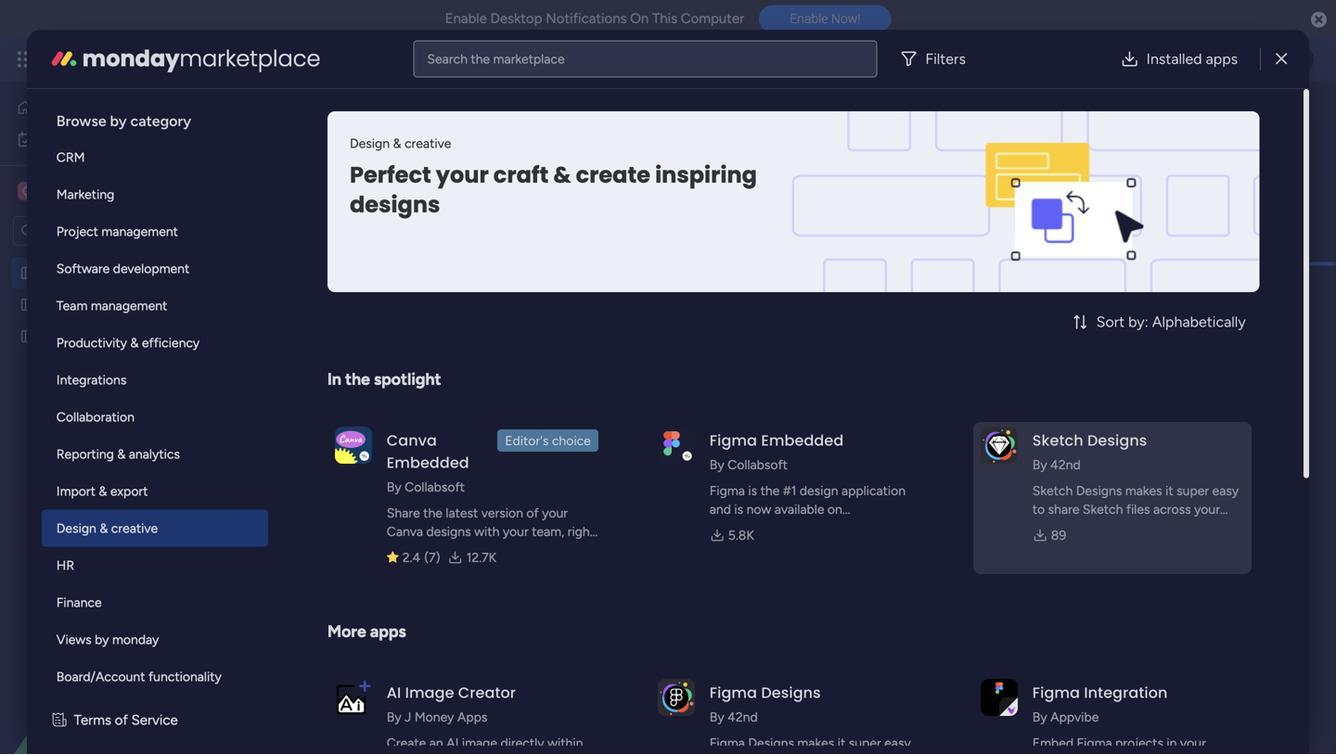 Task type: locate. For each thing, give the bounding box(es) containing it.
monday.com! down the now
[[710, 520, 789, 536]]

makes for figma designs
[[798, 736, 835, 751]]

figma inside figma embedded by collabsoft
[[710, 430, 758, 451]]

new
[[289, 223, 316, 239]]

ai left image
[[387, 683, 401, 704]]

activity
[[1092, 109, 1137, 125]]

1 vertical spatial digital
[[44, 265, 81, 281]]

2 enable from the left
[[790, 11, 828, 26]]

monday.com
[[1033, 754, 1108, 755]]

digital asset management (dam) up 'learn more about this package of templates here: https://youtu.be/9x6_kyyrn_e'
[[282, 96, 774, 137]]

by inside heading
[[110, 112, 127, 130]]

design for design & creative
[[56, 521, 96, 537]]

42nd for figma
[[728, 710, 758, 725]]

enable left now!
[[790, 11, 828, 26]]

1 vertical spatial to
[[710, 754, 722, 755]]

to up the organization. in the right of the page
[[1033, 502, 1045, 518]]

canva up inside
[[387, 524, 423, 540]]

share inside the sketch designs makes it super easy to share sketch files across your organization.
[[1049, 502, 1080, 518]]

digital asset management (dam) up 'team management' option
[[44, 265, 235, 281]]

super inside figma designs makes it super easy to share figma files across you
[[849, 736, 882, 751]]

share inside figma designs makes it super easy to share figma files across you
[[726, 754, 757, 755]]

board/account functionality option
[[42, 659, 268, 696]]

templates
[[482, 141, 540, 156]]

1 horizontal spatial asset
[[319, 223, 350, 239]]

1 vertical spatial apps
[[370, 622, 406, 642]]

public board image
[[19, 296, 37, 314]]

public board image for digital asset management (dam)
[[19, 265, 37, 282]]

makes down the figma designs by 42nd
[[798, 736, 835, 751]]

by inside "ai image creator by j money apps"
[[387, 710, 402, 725]]

share up the organization. in the right of the page
[[1049, 502, 1080, 518]]

view
[[811, 174, 840, 190]]

browse by category heading
[[42, 96, 268, 139]]

team up website
[[56, 298, 88, 314]]

& for design & creative perfect your craft & create inspiring designs
[[393, 136, 401, 151]]

your
[[436, 160, 489, 191], [1195, 502, 1221, 518], [542, 505, 568, 521], [503, 524, 529, 540], [1181, 736, 1207, 751]]

sort
[[1097, 313, 1125, 331]]

files down sketch designs by 42nd
[[1127, 502, 1151, 518]]

design left this on the left of page
[[350, 136, 390, 151]]

to inside the sketch designs makes it super easy to share sketch files across your organization.
[[1033, 502, 1045, 518]]

by inside sketch designs by 42nd
[[1033, 457, 1048, 473]]

files down the figma designs by 42nd
[[799, 754, 823, 755]]

sort by: alphabetically
[[1097, 313, 1246, 331]]

collaboration option
[[42, 399, 268, 436]]

w7
[[339, 366, 354, 379]]

0 horizontal spatial by
[[95, 632, 109, 648]]

share for sketch designs
[[1049, 502, 1080, 518]]

asset up package
[[382, 96, 461, 137]]

designs for figma designs makes it super easy to share figma files across you
[[749, 736, 795, 751]]

0 horizontal spatial easy
[[885, 736, 911, 751]]

1 vertical spatial makes
[[798, 736, 835, 751]]

sketch designs makes it super easy to share sketch files across your organization.
[[1033, 483, 1239, 536]]

0 vertical spatial by
[[110, 112, 127, 130]]

select product image
[[17, 50, 35, 69]]

now!
[[832, 11, 861, 26]]

super for figma designs
[[849, 736, 882, 751]]

0 horizontal spatial monday.com!
[[440, 543, 519, 558]]

1 horizontal spatial it
[[1166, 483, 1174, 499]]

1 vertical spatial canva
[[387, 524, 423, 540]]

apps inside button
[[1206, 50, 1238, 68]]

embedded up #1
[[762, 430, 844, 451]]

is left the now
[[735, 502, 744, 518]]

choice
[[552, 433, 591, 449]]

figma integration by appvibe
[[1033, 683, 1168, 725]]

terms of service link
[[74, 711, 178, 731]]

this
[[653, 10, 678, 27]]

asset up creative requests
[[84, 265, 115, 281]]

show board description image
[[787, 108, 810, 126]]

monday.com! down the with
[[440, 543, 519, 558]]

enable up search
[[445, 10, 487, 27]]

4
[[515, 444, 522, 457]]

an
[[430, 736, 443, 751]]

0 vertical spatial public board image
[[19, 265, 37, 282]]

figma inside figma is the #1 design application and is now available on monday.com!
[[710, 483, 745, 499]]

embedded for figma
[[762, 430, 844, 451]]

import
[[56, 484, 96, 499]]

1 horizontal spatial apps
[[1206, 50, 1238, 68]]

designs down sketch designs by 42nd
[[1077, 483, 1123, 499]]

-
[[369, 366, 374, 379]]

map
[[1093, 693, 1130, 717]]

0 horizontal spatial super
[[849, 736, 882, 751]]

monday.com! inside figma is the #1 design application and is now available on monday.com!
[[710, 520, 789, 536]]

computer
[[681, 10, 745, 27]]

1 horizontal spatial to
[[1033, 502, 1045, 518]]

1 horizontal spatial collabsoft
[[728, 457, 788, 473]]

designs for figma designs by 42nd
[[762, 683, 821, 704]]

workload inside field
[[308, 292, 390, 316]]

1 vertical spatial asset
[[319, 223, 350, 239]]

files inside the sketch designs makes it super easy to share sketch files across your organization.
[[1127, 502, 1151, 518]]

super
[[1177, 483, 1210, 499], [849, 736, 882, 751]]

project management option
[[42, 213, 268, 250]]

0 horizontal spatial is
[[735, 502, 744, 518]]

0 horizontal spatial makes
[[798, 736, 835, 751]]

/ left 1
[[1250, 109, 1255, 125]]

across for sketch designs
[[1154, 502, 1192, 518]]

1 vertical spatial /
[[1240, 174, 1245, 190]]

ai right an
[[447, 736, 459, 751]]

collabsoft up #1
[[728, 457, 788, 473]]

it inside figma designs makes it super easy to share figma files across you
[[838, 736, 846, 751]]

automate
[[1178, 174, 1236, 190]]

1 horizontal spatial enable
[[790, 11, 828, 26]]

more dots image
[[1010, 698, 1023, 712]]

canva up by collabsoft at bottom
[[387, 430, 437, 451]]

learn
[[284, 141, 316, 156]]

1 horizontal spatial (dam)
[[679, 96, 774, 137]]

management up website homepage redesign
[[91, 298, 167, 314]]

development
[[113, 261, 190, 277]]

easy inside figma designs makes it super easy to share figma files across you
[[885, 736, 911, 751]]

0 vertical spatial team
[[400, 174, 431, 190]]

add view image
[[865, 175, 873, 189]]

by
[[110, 112, 127, 130], [95, 632, 109, 648]]

and right view
[[1178, 754, 1200, 755]]

banner logo image
[[899, 111, 1238, 292]]

canva
[[387, 430, 437, 451], [387, 524, 423, 540]]

1 vertical spatial and
[[1178, 754, 1200, 755]]

collabsoft
[[728, 457, 788, 473], [405, 479, 465, 495]]

1 canva from the top
[[387, 430, 437, 451]]

of right package
[[466, 141, 479, 156]]

management inside 'team management' option
[[91, 298, 167, 314]]

42nd for sketch
[[1051, 457, 1081, 473]]

1 horizontal spatial embedded
[[762, 430, 844, 451]]

0 vertical spatial is
[[749, 483, 758, 499]]

collaborative
[[523, 174, 600, 190]]

help image
[[1216, 50, 1235, 69]]

creative up team workload button
[[405, 136, 451, 151]]

of up team,
[[527, 505, 539, 521]]

learn more about this package of templates here: https://youtu.be/9x6_kyyrn_e
[[284, 141, 754, 156]]

creative inside option
[[111, 521, 158, 537]]

monday.com! inside share the latest version of your canva designs with your team, right inside of monday.com!
[[440, 543, 519, 558]]

1 horizontal spatial by
[[110, 112, 127, 130]]

by inside option
[[95, 632, 109, 648]]

public board image
[[19, 265, 37, 282], [19, 328, 37, 345]]

0 vertical spatial 42nd
[[1051, 457, 1081, 473]]

design down import
[[56, 521, 96, 537]]

more dots image
[[486, 698, 499, 712], [748, 698, 761, 712]]

public board image up public board icon
[[19, 265, 37, 282]]

digital down 'project'
[[44, 265, 81, 281]]

more dots image up figma designs makes it super easy to share figma files across you
[[748, 698, 761, 712]]

makes
[[1126, 483, 1163, 499], [798, 736, 835, 751]]

0 vertical spatial makes
[[1126, 483, 1163, 499]]

apps for installed apps
[[1206, 50, 1238, 68]]

1 horizontal spatial files
[[1127, 502, 1151, 518]]

numbers
[[308, 693, 386, 717]]

installed apps button
[[1106, 40, 1253, 78]]

create
[[387, 736, 426, 751]]

monday up home link
[[82, 43, 180, 74]]

files for figma designs
[[799, 754, 823, 755]]

figma inside the embed figma projects in your monday.com board view and se
[[1077, 736, 1113, 751]]

1 horizontal spatial digital asset management (dam)
[[282, 96, 774, 137]]

0 horizontal spatial 42nd
[[728, 710, 758, 725]]

in
[[327, 369, 341, 389]]

option
[[11, 124, 226, 154], [0, 257, 237, 260], [651, 289, 723, 319]]

0 vertical spatial workload
[[434, 174, 489, 190]]

monday up home option
[[83, 49, 146, 70]]

creative
[[405, 136, 451, 151], [111, 521, 158, 537]]

collabsoft inside figma embedded by collabsoft
[[728, 457, 788, 473]]

designs inside sketch designs by 42nd
[[1088, 430, 1148, 451]]

by inside the figma designs by 42nd
[[710, 710, 725, 725]]

figma inside the figma designs by 42nd
[[710, 683, 758, 704]]

software development
[[56, 261, 190, 277]]

more dots image up image
[[486, 698, 499, 712]]

collapse board header image
[[1289, 175, 1304, 189]]

john smith image
[[1285, 45, 1314, 74]]

0 vertical spatial sketch
[[1033, 430, 1084, 451]]

1 more dots image from the left
[[486, 698, 499, 712]]

collabsoft down canva embedded
[[405, 479, 465, 495]]

/ inside button
[[1250, 109, 1255, 125]]

creative down 'export'
[[111, 521, 158, 537]]

management up the here:
[[468, 96, 672, 137]]

design inside design & creative perfect your craft & create inspiring designs
[[350, 136, 390, 151]]

creative
[[43, 182, 100, 200], [44, 297, 93, 313]]

1 horizontal spatial and
[[1178, 754, 1200, 755]]

0 horizontal spatial creative
[[111, 521, 158, 537]]

creative down crm
[[43, 182, 100, 200]]

creative inside 'workspace selection' element
[[43, 182, 100, 200]]

asset inside button
[[319, 223, 350, 239]]

terms of use image
[[53, 711, 66, 731]]

super inside the sketch designs makes it super easy to share sketch files across your organization.
[[1177, 483, 1210, 499]]

by inside figma integration by appvibe
[[1033, 710, 1048, 725]]

workload down package
[[434, 174, 489, 190]]

0 horizontal spatial embedded
[[387, 453, 469, 473]]

1 vertical spatial design
[[56, 521, 96, 537]]

more apps
[[327, 622, 406, 642]]

app logo image for sketch designs
[[981, 427, 1018, 464]]

map region
[[1061, 728, 1306, 755]]

app logo image
[[335, 427, 372, 464], [658, 427, 695, 464], [981, 427, 1018, 464], [335, 679, 372, 716], [658, 679, 695, 716], [981, 679, 1018, 716]]

sketch inside sketch designs by 42nd
[[1033, 430, 1084, 451]]

2 public board image from the top
[[19, 328, 37, 345]]

integrations option
[[42, 362, 268, 399]]

sketch
[[1033, 430, 1084, 451], [1033, 483, 1073, 499], [1083, 502, 1124, 518]]

0 vertical spatial easy
[[1213, 483, 1239, 499]]

the left #1
[[761, 483, 780, 499]]

1 vertical spatial ai
[[447, 736, 459, 751]]

0 vertical spatial across
[[1154, 502, 1192, 518]]

see plans image
[[308, 49, 325, 70]]

figma for figma integration by appvibe
[[1033, 683, 1081, 704]]

digital up more
[[282, 96, 375, 137]]

management
[[187, 49, 288, 70], [468, 96, 672, 137], [102, 224, 178, 240], [118, 265, 194, 281], [91, 298, 167, 314]]

1 vertical spatial sketch
[[1033, 483, 1073, 499]]

1 vertical spatial super
[[849, 736, 882, 751]]

/ for 1
[[1250, 109, 1255, 125]]

& for reporting & analytics
[[117, 447, 126, 462]]

42nd inside sketch designs by 42nd
[[1051, 457, 1081, 473]]

more
[[327, 622, 366, 642]]

0 vertical spatial /
[[1250, 109, 1255, 125]]

1 horizontal spatial ai
[[447, 736, 459, 751]]

monday up board/account functionality
[[112, 632, 159, 648]]

0 vertical spatial digital
[[282, 96, 375, 137]]

2 horizontal spatial asset
[[382, 96, 461, 137]]

the inside share the latest version of your canva designs with your team, right inside of monday.com!
[[423, 505, 443, 521]]

1 vertical spatial digital asset management (dam)
[[44, 265, 235, 281]]

public board image down public board icon
[[19, 328, 37, 345]]

monday for monday marketplace
[[82, 43, 180, 74]]

0 horizontal spatial share
[[726, 754, 757, 755]]

1 horizontal spatial team
[[400, 174, 431, 190]]

1 vertical spatial across
[[826, 754, 864, 755]]

digital asset management (dam)
[[282, 96, 774, 137], [44, 265, 235, 281]]

terms
[[74, 712, 111, 729]]

12.7k
[[467, 550, 497, 566]]

the down by collabsoft at bottom
[[423, 505, 443, 521]]

42nd up the organization. in the right of the page
[[1051, 457, 1081, 473]]

management up development
[[102, 224, 178, 240]]

your inside the sketch designs makes it super easy to share sketch files across your organization.
[[1195, 502, 1221, 518]]

1 horizontal spatial share
[[1049, 502, 1080, 518]]

42nd up figma designs makes it super easy to share figma files across you
[[728, 710, 758, 725]]

0 horizontal spatial team
[[56, 298, 88, 314]]

finance
[[56, 595, 102, 611]]

1 vertical spatial creative
[[111, 521, 158, 537]]

of right terms
[[115, 712, 128, 729]]

0 vertical spatial designs
[[350, 189, 440, 220]]

share down the figma designs by 42nd
[[726, 754, 757, 755]]

designs
[[1088, 430, 1148, 451], [1077, 483, 1123, 499], [762, 683, 821, 704], [749, 736, 795, 751]]

Workload field
[[304, 292, 394, 316]]

figma inside figma integration by appvibe
[[1033, 683, 1081, 704]]

and inside figma is the #1 design application and is now available on monday.com!
[[710, 502, 731, 518]]

team down this on the left of page
[[400, 174, 431, 190]]

import & export
[[56, 484, 148, 499]]

apps
[[1206, 50, 1238, 68], [370, 622, 406, 642]]

ai inside "ai image creator by j money apps"
[[387, 683, 401, 704]]

(7)
[[424, 550, 441, 566]]

0 horizontal spatial /
[[1240, 174, 1245, 190]]

management up 'team management' option
[[118, 265, 194, 281]]

the right search
[[471, 51, 490, 67]]

design & creative
[[56, 521, 158, 537]]

the
[[471, 51, 490, 67], [345, 369, 370, 389], [761, 483, 780, 499], [423, 505, 443, 521]]

0 vertical spatial digital asset management (dam)
[[282, 96, 774, 137]]

is up the now
[[749, 483, 758, 499]]

across inside figma designs makes it super easy to share figma files across you
[[826, 754, 864, 755]]

designs inside the sketch designs makes it super easy to share sketch files across your organization.
[[1077, 483, 1123, 499]]

18
[[376, 366, 387, 379]]

1 vertical spatial collabsoft
[[405, 479, 465, 495]]

0 vertical spatial collabsoft
[[728, 457, 788, 473]]

sketch for sketch designs by 42nd
[[1033, 430, 1084, 451]]

0 vertical spatial asset
[[382, 96, 461, 137]]

42nd inside the figma designs by 42nd
[[728, 710, 758, 725]]

canva inside share the latest version of your canva designs with your team, right inside of monday.com!
[[387, 524, 423, 540]]

Search in workspace field
[[39, 220, 155, 242]]

the right in
[[345, 369, 370, 389]]

across
[[1154, 502, 1192, 518], [826, 754, 864, 755]]

0 vertical spatial creative
[[405, 136, 451, 151]]

marketing
[[56, 187, 115, 202]]

to down the figma designs by 42nd
[[710, 754, 722, 755]]

apps for more apps
[[370, 622, 406, 642]]

0 horizontal spatial ai
[[387, 683, 401, 704]]

now
[[747, 502, 772, 518]]

lottie animation element
[[0, 567, 237, 755]]

0 vertical spatial canva
[[387, 430, 437, 451]]

designs down this on the left of page
[[350, 189, 440, 220]]

views
[[56, 632, 92, 648]]

(dam) right development
[[198, 265, 235, 281]]

makes inside the sketch designs makes it super easy to share sketch files across your organization.
[[1126, 483, 1163, 499]]

creative up website
[[44, 297, 93, 313]]

monday inside option
[[112, 632, 159, 648]]

1 horizontal spatial workload
[[434, 174, 489, 190]]

inside
[[387, 543, 421, 558]]

apps right search everything icon at the right
[[1206, 50, 1238, 68]]

collaborative whiteboard button
[[503, 167, 672, 197]]

1 vertical spatial share
[[726, 754, 757, 755]]

share
[[1049, 502, 1080, 518], [726, 754, 757, 755]]

1 vertical spatial option
[[0, 257, 237, 260]]

0 vertical spatial and
[[710, 502, 731, 518]]

team inside option
[[56, 298, 88, 314]]

to inside figma designs makes it super easy to share figma files across you
[[710, 754, 722, 755]]

files inside figma designs makes it super easy to share figma files across you
[[799, 754, 823, 755]]

makes down sketch designs by 42nd
[[1126, 483, 1163, 499]]

requests
[[96, 297, 146, 313]]

makes inside figma designs makes it super easy to share figma files across you
[[798, 736, 835, 751]]

workload up w7
[[308, 292, 390, 316]]

integration
[[1085, 683, 1168, 704]]

embedded inside figma embedded by collabsoft
[[762, 430, 844, 451]]

0 horizontal spatial to
[[710, 754, 722, 755]]

directly
[[501, 736, 545, 751]]

productivity
[[56, 335, 127, 351]]

1 vertical spatial workload
[[308, 292, 390, 316]]

designs inside the figma designs by 42nd
[[762, 683, 821, 704]]

1 horizontal spatial design
[[350, 136, 390, 151]]

0 vertical spatial design
[[350, 136, 390, 151]]

designs down the figma designs by 42nd
[[749, 736, 795, 751]]

1 horizontal spatial more dots image
[[748, 698, 761, 712]]

1 vertical spatial 42nd
[[728, 710, 758, 725]]

1 horizontal spatial marketplace
[[493, 51, 565, 67]]

embedded up by collabsoft at bottom
[[387, 453, 469, 473]]

design
[[350, 136, 390, 151], [56, 521, 96, 537]]

monday.com!
[[710, 520, 789, 536], [440, 543, 519, 558]]

design inside option
[[56, 521, 96, 537]]

designs up the sketch designs makes it super easy to share sketch files across your organization. at the right
[[1088, 430, 1148, 451]]

sketch for sketch designs makes it super easy to share sketch files across your organization.
[[1033, 483, 1073, 499]]

by for figma designs by 42nd
[[710, 710, 725, 725]]

list box
[[0, 254, 237, 603]]

by right browse
[[110, 112, 127, 130]]

1 horizontal spatial is
[[749, 483, 758, 499]]

1 vertical spatial public board image
[[19, 328, 37, 345]]

workload inside button
[[434, 174, 489, 190]]

0 vertical spatial share
[[1049, 502, 1080, 518]]

app logo image for figma integration
[[981, 679, 1018, 716]]

2 canva from the top
[[387, 524, 423, 540]]

creative inside design & creative perfect your craft & create inspiring designs
[[405, 136, 451, 151]]

0 horizontal spatial files
[[799, 754, 823, 755]]

2 vertical spatial sketch
[[1083, 502, 1124, 518]]

0 vertical spatial ai
[[387, 683, 401, 704]]

installed apps
[[1147, 50, 1238, 68]]

(dam) up inspiring
[[679, 96, 774, 137]]

1 horizontal spatial super
[[1177, 483, 1210, 499]]

across inside the sketch designs makes it super easy to share sketch files across your organization.
[[1154, 502, 1192, 518]]

public board image for website homepage redesign
[[19, 328, 37, 345]]

1 vertical spatial easy
[[885, 736, 911, 751]]

1 vertical spatial monday.com!
[[440, 543, 519, 558]]

monday marketplace image
[[1130, 50, 1148, 69]]

of right 2.4
[[424, 543, 436, 558]]

hr
[[56, 558, 74, 574]]

1 horizontal spatial 42nd
[[1051, 457, 1081, 473]]

team inside button
[[400, 174, 431, 190]]

designs
[[350, 189, 440, 220], [426, 524, 471, 540]]

reporting & analytics option
[[42, 436, 268, 473]]

it inside the sketch designs makes it super easy to share sketch files across your organization.
[[1166, 483, 1174, 499]]

0 horizontal spatial workload
[[308, 292, 390, 316]]

easy inside the sketch designs makes it super easy to share sketch files across your organization.
[[1213, 483, 1239, 499]]

designs up figma designs makes it super easy to share figma files across you
[[762, 683, 821, 704]]

by inside figma embedded by collabsoft
[[710, 457, 725, 473]]

designs down latest
[[426, 524, 471, 540]]

1 vertical spatial designs
[[426, 524, 471, 540]]

enable inside button
[[790, 11, 828, 26]]

1 public board image from the top
[[19, 265, 37, 282]]

& for productivity & efficiency
[[130, 335, 139, 351]]

digital
[[282, 96, 375, 137], [44, 265, 81, 281]]

marketplace
[[180, 43, 321, 74], [493, 51, 565, 67]]

designs inside figma designs makes it super easy to share figma files across you
[[749, 736, 795, 751]]

and up 5.8k
[[710, 502, 731, 518]]

/ left 2
[[1240, 174, 1245, 190]]

0 horizontal spatial asset
[[84, 265, 115, 281]]

1 horizontal spatial /
[[1250, 109, 1255, 125]]

42nd
[[1051, 457, 1081, 473], [728, 710, 758, 725]]

1
[[1258, 109, 1263, 125]]

asset right new
[[319, 223, 350, 239]]

apps right more
[[370, 622, 406, 642]]

0 vertical spatial super
[[1177, 483, 1210, 499]]

1 vertical spatial files
[[799, 754, 823, 755]]

0 vertical spatial to
[[1033, 502, 1045, 518]]

& inside option
[[117, 447, 126, 462]]

by right views
[[95, 632, 109, 648]]

0 horizontal spatial more dots image
[[486, 698, 499, 712]]

1 horizontal spatial makes
[[1126, 483, 1163, 499]]

crm
[[56, 149, 85, 165]]

management inside list box
[[118, 265, 194, 281]]

design
[[800, 483, 839, 499]]

1 enable from the left
[[445, 10, 487, 27]]



Task type: describe. For each thing, give the bounding box(es) containing it.
software
[[56, 261, 110, 277]]

inspiring
[[655, 160, 757, 191]]

team management option
[[42, 287, 268, 324]]

marketing option
[[42, 176, 268, 213]]

views by monday option
[[42, 621, 268, 659]]

& for design & creative
[[100, 521, 108, 537]]

across for figma designs
[[826, 754, 864, 755]]

enable now!
[[790, 11, 861, 26]]

workspace image
[[18, 181, 36, 201]]

https://youtu.be/9x6_kyyrn_e
[[576, 141, 754, 156]]

management right work
[[187, 49, 288, 70]]

notifications
[[546, 10, 627, 27]]

0 vertical spatial option
[[11, 124, 226, 154]]

design for design & creative perfect your craft & create inspiring designs
[[350, 136, 390, 151]]

team workload button
[[386, 167, 503, 197]]

0 horizontal spatial digital
[[44, 265, 81, 281]]

/ for 2
[[1240, 174, 1245, 190]]

0 horizontal spatial collabsoft
[[405, 479, 465, 495]]

figma for figma is the #1 design application and is now available on monday.com!
[[710, 483, 745, 499]]

alphabetically
[[1153, 313, 1246, 331]]

2.4
[[403, 550, 421, 566]]

j
[[405, 710, 412, 725]]

main table
[[310, 174, 372, 190]]

browse by category list box
[[42, 0, 268, 696]]

by for browse
[[110, 112, 127, 130]]

organization.
[[1033, 520, 1108, 536]]

dapulse x slim image
[[1277, 48, 1288, 70]]

to for sketch designs
[[1033, 502, 1045, 518]]

service
[[131, 712, 178, 729]]

terms of service
[[74, 712, 178, 729]]

app logo image for figma embedded
[[658, 427, 695, 464]]

crm option
[[42, 139, 268, 176]]

installed
[[1147, 50, 1203, 68]]

Chart field
[[827, 292, 885, 316]]

editor's choice
[[505, 433, 591, 449]]

#1
[[783, 483, 797, 499]]

desktop
[[491, 10, 543, 27]]

0 horizontal spatial marketplace
[[180, 43, 321, 74]]

image
[[405, 683, 454, 704]]

Map field
[[1088, 693, 1135, 717]]

integrate
[[989, 174, 1043, 190]]

share for figma designs
[[726, 754, 757, 755]]

89
[[1052, 528, 1067, 544]]

design & creative option
[[42, 510, 268, 547]]

efficiency
[[142, 335, 200, 351]]

files
[[782, 174, 808, 190]]

w7   12 - 18
[[339, 366, 387, 379]]

designs inside share the latest version of your canva designs with your team, right inside of monday.com!
[[426, 524, 471, 540]]

super for sketch designs
[[1177, 483, 1210, 499]]

the inside figma is the #1 design application and is now available on monday.com!
[[761, 483, 780, 499]]

create
[[576, 160, 651, 191]]

add to favorites image
[[819, 107, 837, 126]]

dapulse close image
[[1312, 11, 1327, 30]]

the for share the latest version of your canva designs with your team, right inside of monday.com!
[[423, 505, 443, 521]]

it for sketch designs
[[1166, 483, 1174, 499]]

search everything image
[[1175, 50, 1194, 69]]

of inside button
[[466, 141, 479, 156]]

designs for sketch designs by 42nd
[[1088, 430, 1148, 451]]

enable now! button
[[760, 5, 892, 33]]

makes for sketch designs
[[1126, 483, 1163, 499]]

creative requests
[[44, 297, 146, 313]]

in the spotlight
[[327, 369, 441, 389]]

invite
[[1214, 109, 1247, 125]]

redesign
[[160, 329, 210, 344]]

figma is the #1 design application and is now available on monday.com!
[[710, 483, 906, 536]]

unassigned
[[353, 417, 421, 433]]

app logo image for ai image creator
[[335, 679, 372, 716]]

Digital asset management (DAM) field
[[278, 96, 779, 137]]

category
[[130, 112, 191, 130]]

browse
[[56, 112, 106, 130]]

home option
[[11, 93, 226, 123]]

editor's
[[505, 433, 549, 449]]

collaborative whiteboard
[[523, 174, 672, 190]]

designs for sketch designs makes it super easy to share sketch files across your organization.
[[1077, 483, 1123, 499]]

files for sketch designs
[[1127, 502, 1151, 518]]

ai inside create an ai image directly within monday.com.
[[447, 736, 459, 751]]

analytics
[[129, 447, 180, 462]]

activity button
[[1085, 102, 1172, 132]]

within
[[548, 736, 583, 751]]

finance option
[[42, 584, 268, 621]]

creative for creative assets
[[43, 182, 100, 200]]

embedded for canva
[[387, 453, 469, 473]]

workspace selection element
[[18, 180, 149, 202]]

home link
[[11, 93, 226, 123]]

projects
[[1116, 736, 1164, 751]]

invite / 1
[[1214, 109, 1263, 125]]

management inside project management 'option'
[[102, 224, 178, 240]]

0 horizontal spatial (dam)
[[198, 265, 235, 281]]

import & export option
[[42, 473, 268, 510]]

create an ai image directly within monday.com.
[[387, 736, 583, 755]]

team for team workload
[[400, 174, 431, 190]]

integrations
[[56, 372, 127, 388]]

canva inside canva embedded
[[387, 430, 437, 451]]

and inside the embed figma projects in your monday.com board view and se
[[1178, 754, 1200, 755]]

apps
[[458, 710, 488, 725]]

board/account functionality
[[56, 669, 222, 685]]

filters
[[926, 50, 966, 68]]

craft
[[493, 160, 549, 191]]

right
[[568, 524, 595, 540]]

easy for figma designs
[[885, 736, 911, 751]]

2 vertical spatial option
[[651, 289, 723, 319]]

whiteboard
[[603, 174, 672, 190]]

by for figma integration by appvibe
[[1033, 710, 1048, 725]]

designs inside design & creative perfect your craft & create inspiring designs
[[350, 189, 440, 220]]

creative for design & creative perfect your craft & create inspiring designs
[[405, 136, 451, 151]]

chart
[[832, 292, 880, 316]]

creative for design & creative
[[111, 521, 158, 537]]

0 vertical spatial (dam)
[[679, 96, 774, 137]]

list box containing digital asset management (dam)
[[0, 254, 237, 603]]

enable for enable desktop notifications on this computer
[[445, 10, 487, 27]]

hr option
[[42, 547, 268, 584]]

with
[[474, 524, 500, 540]]

team,
[[532, 524, 565, 540]]

productivity & efficiency option
[[42, 324, 268, 362]]

by collabsoft
[[387, 479, 465, 495]]

figma for figma designs by 42nd
[[710, 683, 758, 704]]

Numbers field
[[304, 693, 391, 717]]

here:
[[543, 141, 572, 156]]

app logo image for figma designs
[[658, 679, 695, 716]]

the for search the marketplace
[[471, 51, 490, 67]]

creative for creative requests
[[44, 297, 93, 313]]

docs
[[724, 174, 754, 190]]

0 horizontal spatial digital asset management (dam)
[[44, 265, 235, 281]]

by for figma embedded by collabsoft
[[710, 457, 725, 473]]

creator
[[458, 683, 516, 704]]

table
[[341, 174, 372, 190]]

team for team management
[[56, 298, 88, 314]]

figma for figma designs makes it super easy to share figma files across you
[[710, 736, 745, 751]]

board/account
[[56, 669, 145, 685]]

easy for sketch designs
[[1213, 483, 1239, 499]]

1 horizontal spatial digital
[[282, 96, 375, 137]]

team workload
[[400, 174, 489, 190]]

assets
[[104, 182, 146, 200]]

home
[[41, 100, 76, 116]]

monday for monday work management
[[83, 49, 146, 70]]

2 vertical spatial asset
[[84, 265, 115, 281]]

the for in the spotlight
[[345, 369, 370, 389]]

monday marketplace
[[82, 43, 321, 74]]

learn more about this package of templates here: https://youtu.be/9x6_kyyrn_e button
[[281, 137, 821, 160]]

perfect
[[350, 160, 431, 191]]

to for figma designs
[[710, 754, 722, 755]]

& for import & export
[[99, 484, 107, 499]]

it for figma designs
[[838, 736, 846, 751]]

2 more dots image from the left
[[748, 698, 761, 712]]

online docs button
[[670, 167, 768, 197]]

software development option
[[42, 250, 268, 287]]

figma embedded by collabsoft
[[710, 430, 844, 473]]

monday marketplace image
[[49, 44, 79, 74]]

application
[[842, 483, 906, 499]]

figma for figma embedded by collabsoft
[[710, 430, 758, 451]]

sketch designs by 42nd
[[1033, 430, 1148, 473]]

in
[[1167, 736, 1178, 751]]

search
[[427, 51, 468, 67]]

lottie animation image
[[0, 567, 237, 755]]

by for sketch designs by 42nd
[[1033, 457, 1048, 473]]

enable for enable now!
[[790, 11, 828, 26]]

invite / 1 button
[[1180, 102, 1272, 132]]

share the latest version of your canva designs with your team, right inside of monday.com!
[[387, 505, 595, 558]]

appvibe
[[1051, 710, 1099, 725]]

version
[[482, 505, 524, 521]]

canva embedded
[[387, 430, 469, 473]]

browse by category
[[56, 112, 191, 130]]

more
[[319, 141, 349, 156]]

integrate button
[[958, 162, 1137, 201]]

your inside design & creative perfect your craft & create inspiring designs
[[436, 160, 489, 191]]

by for views
[[95, 632, 109, 648]]

5.8k
[[729, 528, 755, 544]]

embed
[[1033, 736, 1074, 751]]

your inside the embed figma projects in your monday.com board view and se
[[1181, 736, 1207, 751]]

creative assets
[[43, 182, 146, 200]]

monday work management
[[83, 49, 288, 70]]

reporting
[[56, 447, 114, 462]]



Task type: vqa. For each thing, say whether or not it's contained in the screenshot.
Top
no



